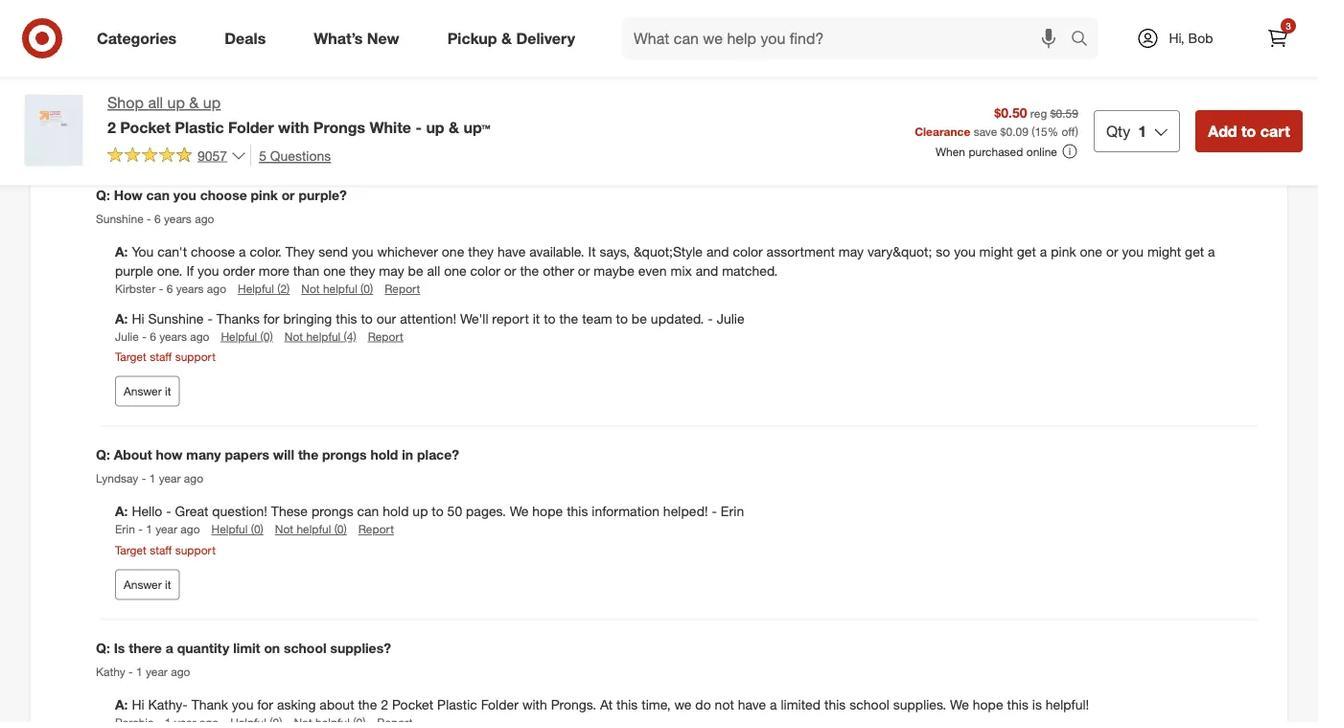 Task type: locate. For each thing, give the bounding box(es) containing it.
years down kirbster - 6 years ago
[[159, 329, 187, 343]]

0 vertical spatial support
[[175, 349, 216, 364]]

0 vertical spatial target
[[115, 349, 147, 364]]

plastic
[[175, 118, 224, 136], [437, 697, 477, 714]]

off inside $0.50 reg $0.59 clearance save $ 0.09 ( 15 % off )
[[1062, 124, 1075, 138]]

2 target staff support from the top
[[115, 543, 216, 557]]

- right lisa
[[139, 89, 144, 104]]

at
[[600, 697, 613, 714]]

1 horizontal spatial 5
[[259, 147, 266, 164]]

online
[[1027, 144, 1057, 159]]

sunshine up julie - 6 years ago
[[148, 310, 204, 327]]

0 horizontal spatial can
[[146, 186, 170, 203]]

q: for q: is there a quantity limit on school supplies?
[[96, 640, 110, 657]]

- down one.
[[159, 282, 163, 296]]

answer it button down shop
[[115, 116, 180, 147]]

have
[[498, 244, 526, 260], [738, 697, 766, 714]]

6 a: from the top
[[115, 697, 128, 714]]

be down whichever
[[408, 263, 423, 280]]

attention!
[[400, 310, 456, 327]]

3 answer it from the top
[[124, 578, 171, 592]]

2 vertical spatial answer it
[[124, 578, 171, 592]]

1 horizontal spatial color
[[733, 244, 763, 260]]

2 answer it button from the top
[[115, 376, 180, 407]]

1 horizontal spatial &
[[449, 118, 459, 136]]

folder
[[228, 118, 274, 136], [481, 697, 519, 714]]

this left is
[[1007, 697, 1029, 714]]

2 answer from the top
[[124, 384, 162, 399]]

hi down kirbster
[[132, 310, 144, 327]]

0 vertical spatial q:
[[96, 186, 110, 203]]

sticker
[[399, 70, 438, 87]]

not helpful  (0) button
[[325, 41, 397, 58], [301, 281, 373, 297], [275, 522, 347, 538]]

5 questions
[[259, 147, 331, 164]]

answer it button down julie - 6 years ago
[[115, 376, 180, 407]]

erin down hello
[[115, 523, 135, 537]]

pickup & delivery link
[[431, 17, 599, 59]]

1 vertical spatial pink
[[1051, 244, 1076, 260]]

years inside "q: how can you choose pink or purple? sunshine - 6 years ago"
[[164, 212, 192, 226]]

0 vertical spatial choose
[[200, 186, 247, 203]]

years for kirbster - 6 years ago
[[176, 282, 204, 296]]

- right teacher
[[182, 42, 187, 57]]

julie down kirbster
[[115, 329, 139, 343]]

be inside the you can't choose a color. they send you whichever one they have available. it says, &quot;style and color assortment may vary&quot; so you might get a pink one or you might get a purple one. if you order more than one they may be all one color or the other or maybe even mix and matched.
[[408, 263, 423, 280]]

might
[[979, 244, 1013, 260], [1148, 244, 1181, 260]]

we
[[510, 503, 529, 520], [950, 697, 969, 714]]

with up 5 questions
[[278, 118, 309, 136]]

not helpful  (0) down week.
[[325, 42, 397, 57]]

school
[[284, 640, 327, 657], [850, 697, 890, 714]]

target down julie - 6 years ago
[[115, 349, 147, 364]]

0 vertical spatial they
[[468, 244, 494, 260]]

answer down shop
[[124, 125, 162, 139]]

0 horizontal spatial pocket
[[120, 118, 170, 136]]

1 horizontal spatial be
[[632, 310, 647, 327]]

helpful  (0) button for question!
[[211, 522, 263, 538]]

0 vertical spatial we
[[510, 503, 529, 520]]

the left other
[[520, 263, 539, 280]]

will
[[273, 446, 294, 463]]

(0) for helpful  (0)
[[334, 523, 347, 537]]

choose down 9057
[[200, 186, 247, 203]]

team
[[582, 310, 612, 327]]

i up kdg
[[132, 23, 135, 40]]

3 answer from the top
[[124, 578, 162, 592]]

off
[[500, 23, 515, 40], [487, 70, 502, 87], [1062, 124, 1075, 138]]

1 horizontal spatial 3
[[1286, 20, 1291, 32]]

0 horizontal spatial get
[[1017, 244, 1036, 260]]

clearance
[[915, 124, 971, 138]]

purchased up the 'kdg teacher - 3 years ago'
[[139, 23, 203, 40]]

how
[[114, 186, 142, 203]]

-
[[182, 42, 187, 57], [139, 89, 144, 104], [416, 118, 422, 136], [147, 212, 151, 226], [159, 282, 163, 296], [207, 310, 213, 327], [708, 310, 713, 327], [142, 329, 147, 343], [142, 472, 146, 486], [166, 503, 171, 520], [712, 503, 717, 520], [138, 523, 143, 537], [129, 665, 133, 680]]

1 vertical spatial 6
[[166, 282, 173, 296]]

answer for how
[[124, 384, 162, 399]]

be left updated.
[[632, 310, 647, 327]]

0 horizontal spatial may
[[379, 263, 404, 280]]

hi for hi kathy- thank you for asking about the 2 pocket plastic folder with prongs. at this time, we do not have a limited this school supplies. we hope this is helpful!
[[132, 697, 144, 714]]

helpful  (0) down question!
[[211, 523, 263, 537]]

helpful for erin - 1 year ago
[[211, 523, 248, 537]]

3 answer it button from the top
[[115, 570, 180, 601]]

a: down the kathy
[[115, 697, 128, 714]]

question!
[[212, 503, 267, 520]]

helpful  (2)
[[218, 89, 270, 104], [238, 282, 290, 296]]

0 vertical spatial have
[[498, 244, 526, 260]]

0 vertical spatial for
[[263, 310, 279, 327]]

hope
[[532, 503, 563, 520], [973, 697, 1003, 714]]

support down great
[[175, 543, 216, 557]]

1 vertical spatial target staff support
[[115, 543, 216, 557]]

2 down shop
[[107, 118, 116, 136]]

all down whichever
[[427, 263, 440, 280]]

pickup
[[447, 29, 497, 48]]

these
[[271, 503, 308, 520]]

report down the our
[[368, 329, 403, 343]]

(2) down helpful  (1) button
[[257, 89, 270, 104]]

1 horizontal spatial we
[[950, 697, 969, 714]]

0 vertical spatial helpful  (0) button
[[221, 328, 273, 345]]

(0)
[[384, 42, 397, 57], [361, 282, 373, 296], [260, 329, 273, 343], [251, 523, 263, 537], [334, 523, 347, 537]]

0 vertical spatial report button
[[385, 281, 420, 297]]

0 horizontal spatial color
[[470, 263, 500, 280]]

it right the report at the top
[[533, 310, 540, 327]]

0 vertical spatial julie
[[717, 310, 745, 327]]

1 vertical spatial sunshine
[[148, 310, 204, 327]]

not helpful  (0) button down week.
[[325, 41, 397, 58]]

hold
[[371, 446, 398, 463], [383, 503, 409, 520]]

it for 3rd answer it button from the bottom of the page
[[165, 125, 171, 139]]

1 horizontal spatial of
[[249, 70, 261, 87]]

yes.
[[132, 70, 156, 87]]

teacher
[[139, 42, 179, 57]]

white
[[370, 118, 411, 136]]

1 staff from the top
[[150, 349, 172, 364]]

add to cart
[[1208, 122, 1290, 140]]

to right the report at the top
[[544, 310, 556, 327]]

answer it down erin - 1 year ago
[[124, 578, 171, 592]]

this
[[336, 310, 357, 327], [567, 503, 588, 520], [616, 697, 638, 714], [825, 697, 846, 714], [1007, 697, 1029, 714]]

delivery
[[516, 29, 575, 48]]

year inside q: about how many papers will the prongs hold in place? lyndsay - 1 year ago
[[159, 472, 181, 486]]

6 up can't
[[154, 212, 161, 226]]

1 vertical spatial in
[[402, 446, 413, 463]]

available.
[[529, 244, 584, 260]]

helpful for kirbster - 6 years ago
[[323, 282, 357, 296]]

not helpful  (0) button for store
[[325, 41, 397, 58]]

q: inside "q: how can you choose pink or purple? sunshine - 6 years ago"
[[96, 186, 110, 203]]

folder inside shop all up & up 2 pocket plastic folder with prongs white - up & up™
[[228, 118, 274, 136]]

helpful  (2) down few
[[218, 89, 270, 104]]

we right pages.
[[510, 503, 529, 520]]

5 a: from the top
[[115, 503, 128, 520]]

can inside "q: how can you choose pink or purple? sunshine - 6 years ago"
[[146, 186, 170, 203]]

1 a: from the top
[[115, 23, 128, 40]]

0 vertical spatial prongs
[[322, 446, 367, 463]]

helpful down bringing
[[306, 329, 341, 343]]

1 inside q: about how many papers will the prongs hold in place? lyndsay - 1 year ago
[[149, 472, 156, 486]]

q: inside q: about how many papers will the prongs hold in place? lyndsay - 1 year ago
[[96, 446, 110, 463]]

3 up bought
[[190, 42, 196, 57]]

or
[[282, 186, 295, 203], [1106, 244, 1118, 260], [504, 263, 516, 280], [578, 263, 590, 280]]

a: for a: hello - great question! these prongs can hold up to 50 pages. we hope this information helped! - erin
[[115, 503, 128, 520]]

a: for a:
[[115, 244, 132, 260]]

& left the up™
[[449, 118, 459, 136]]

i right yes.
[[159, 70, 163, 87]]

0 horizontal spatial erin
[[115, 523, 135, 537]]

$
[[1000, 124, 1006, 138]]

one
[[442, 244, 464, 260], [1080, 244, 1103, 260], [323, 263, 346, 280], [444, 263, 467, 280]]

kirbster - 6 years ago
[[115, 282, 226, 296]]

1 vertical spatial for
[[257, 697, 273, 714]]

- inside shop all up & up 2 pocket plastic folder with prongs white - up & up™
[[416, 118, 422, 136]]

report button down the our
[[368, 328, 403, 345]]

can right these
[[357, 503, 379, 520]]

2 vertical spatial q:
[[96, 640, 110, 657]]

1 horizontal spatial i
[[159, 70, 163, 87]]

0 vertical spatial i
[[132, 23, 135, 40]]

0 horizontal spatial school
[[284, 640, 327, 657]]

q: up lyndsay
[[96, 446, 110, 463]]

in left store
[[301, 70, 312, 87]]

and left leave
[[556, 23, 579, 40]]

report button up the our
[[385, 281, 420, 297]]

not helpful  (0) for store
[[325, 42, 397, 57]]

0 horizontal spatial purchased
[[139, 23, 203, 40]]

1 hi from the top
[[132, 310, 144, 327]]

2 vertical spatial report button
[[358, 522, 394, 538]]

0 vertical spatial hope
[[532, 503, 563, 520]]

1 horizontal spatial plastic
[[437, 697, 477, 714]]

these
[[240, 23, 274, 40], [264, 70, 297, 87]]

2 vertical spatial report
[[358, 523, 394, 537]]

you inside "q: how can you choose pink or purple? sunshine - 6 years ago"
[[173, 186, 196, 203]]

2 a: from the top
[[115, 70, 128, 87]]

categories link
[[81, 17, 201, 59]]

they up we'll
[[468, 244, 494, 260]]

lisa - 5 years ago
[[115, 89, 207, 104]]

1 vertical spatial may
[[379, 263, 404, 280]]

2 support from the top
[[175, 543, 216, 557]]

answer it for how
[[124, 384, 171, 399]]

a: left hello
[[115, 503, 128, 520]]

prongs
[[322, 446, 367, 463], [312, 503, 353, 520]]

q: left how
[[96, 186, 110, 203]]

years
[[200, 42, 227, 57], [156, 89, 184, 104], [164, 212, 192, 226], [176, 282, 204, 296], [159, 329, 187, 343]]

0 vertical spatial pocket
[[120, 118, 170, 136]]

0 horizontal spatial be
[[408, 263, 423, 280]]

folder up 5 questions link
[[228, 118, 274, 136]]

& right come
[[501, 29, 512, 48]]

3 right bob
[[1286, 20, 1291, 32]]

2 vertical spatial year
[[146, 665, 168, 680]]

helpful down question!
[[211, 523, 248, 537]]

hi for hi sunshine - thanks for bringing this to our attention! we'll report it to the team to be updated. - julie
[[132, 310, 144, 327]]

target for hello - great question! these prongs can hold up to 50 pages. we hope this information helped! - erin
[[115, 543, 147, 557]]

3 q: from the top
[[96, 640, 110, 657]]

kathy
[[96, 665, 125, 680]]

answer it
[[124, 125, 171, 139], [124, 384, 171, 399], [124, 578, 171, 592]]

not inside button
[[285, 329, 303, 343]]

0 horizontal spatial pink
[[251, 186, 278, 203]]

1 target from the top
[[115, 349, 147, 364]]

they right the "than" on the left top
[[350, 263, 375, 280]]

to right team in the top of the page
[[616, 310, 628, 327]]

2 vertical spatial off
[[1062, 124, 1075, 138]]

pink inside "q: how can you choose pink or purple? sunshine - 6 years ago"
[[251, 186, 278, 203]]

0 vertical spatial be
[[408, 263, 423, 280]]

with inside shop all up & up 2 pocket plastic folder with prongs white - up & up™
[[278, 118, 309, 136]]

1 vertical spatial answer
[[124, 384, 162, 399]]

6 for kirbster
[[166, 282, 173, 296]]

report button
[[385, 281, 420, 297], [368, 328, 403, 345], [358, 522, 394, 538]]

few
[[224, 70, 245, 87]]

answer it for about
[[124, 578, 171, 592]]

1 vertical spatial have
[[738, 697, 766, 714]]

0 vertical spatial with
[[278, 118, 309, 136]]

1 vertical spatial folder
[[481, 697, 519, 714]]

4 a: from the top
[[115, 310, 128, 327]]

pocket down shop
[[120, 118, 170, 136]]

(4)
[[344, 329, 356, 343]]

2 might from the left
[[1148, 244, 1181, 260]]

q: for q: about how many papers will the prongs hold in place?
[[96, 446, 110, 463]]

2 target from the top
[[115, 543, 147, 557]]

helpful inside button
[[306, 329, 341, 343]]

0 horizontal spatial 5
[[147, 89, 153, 104]]

if
[[186, 263, 194, 280]]

answer it button for how
[[115, 376, 180, 407]]

to left 50
[[432, 503, 444, 520]]

helpful for julie - 6 years ago
[[221, 329, 257, 343]]

the right about
[[358, 697, 377, 714]]

0 horizontal spatial folder
[[228, 118, 274, 136]]

a: for a: yes. i bought a few of these in store and the sticker peeled off easily.
[[115, 70, 128, 87]]

0 vertical spatial pink
[[251, 186, 278, 203]]

a: for a: hi kathy- thank you for asking about the 2 pocket plastic folder with prongs. at this time, we do not have a limited this school supplies. we hope this is helpful!
[[115, 697, 128, 714]]

helpful  (2) button down few
[[218, 89, 270, 105]]

it down erin - 1 year ago
[[165, 578, 171, 592]]

our
[[377, 310, 396, 327]]

0 horizontal spatial have
[[498, 244, 526, 260]]

3 a: from the top
[[115, 244, 132, 260]]

1 q: from the top
[[96, 186, 110, 203]]

may down whichever
[[379, 263, 404, 280]]

2 q: from the top
[[96, 446, 110, 463]]

of right few
[[249, 70, 261, 87]]

target down erin - 1 year ago
[[115, 543, 147, 557]]

i
[[132, 23, 135, 40], [159, 70, 163, 87]]

1 vertical spatial 5
[[259, 147, 266, 164]]

support down julie - 6 years ago
[[175, 349, 216, 364]]

thanks
[[216, 310, 260, 327]]

1 vertical spatial can
[[357, 503, 379, 520]]

helpful down the order
[[238, 282, 274, 296]]

0 vertical spatial target staff support
[[115, 349, 216, 364]]

so
[[936, 244, 950, 260]]

answer down erin - 1 year ago
[[124, 578, 162, 592]]

0 vertical spatial not helpful  (0) button
[[325, 41, 397, 58]]

pickup & delivery
[[447, 29, 575, 48]]

report button for up
[[358, 522, 394, 538]]

2 vertical spatial 6
[[150, 329, 156, 343]]

& down bought
[[189, 93, 199, 112]]

0 vertical spatial (2)
[[257, 89, 270, 104]]

helpful  (0) button
[[221, 328, 273, 345], [211, 522, 263, 538]]

- right the kathy
[[129, 665, 133, 680]]

with
[[278, 118, 309, 136], [522, 697, 547, 714]]

may left vary&quot; on the right top of page
[[839, 244, 864, 260]]

0 horizontal spatial &
[[189, 93, 199, 112]]

support
[[175, 349, 216, 364], [175, 543, 216, 557]]

q: left is
[[96, 640, 110, 657]]

year down hello
[[155, 523, 177, 537]]

(2) for bottom helpful  (2) button
[[277, 282, 290, 296]]

3 link
[[1257, 17, 1299, 59]]

not down bringing
[[285, 329, 303, 343]]

last
[[322, 23, 343, 40]]

1 horizontal spatial they
[[468, 244, 494, 260]]

1 vertical spatial 3
[[190, 42, 196, 57]]

years down bought
[[156, 89, 184, 104]]

- inside q: about how many papers will the prongs hold in place? lyndsay - 1 year ago
[[142, 472, 146, 486]]

helpful  (0) button down the thanks
[[221, 328, 273, 345]]

1 vertical spatial be
[[632, 310, 647, 327]]

1 vertical spatial helpful  (2)
[[238, 282, 290, 296]]

1 horizontal spatial erin
[[721, 503, 744, 520]]

we right supplies.
[[950, 697, 969, 714]]

(2) down more
[[277, 282, 290, 296]]

it for answer it button corresponding to about
[[165, 578, 171, 592]]

2 hi from the top
[[132, 697, 144, 714]]

1 vertical spatial all
[[427, 263, 440, 280]]

1 vertical spatial support
[[175, 543, 216, 557]]

2 staff from the top
[[150, 543, 172, 557]]

1 might from the left
[[979, 244, 1013, 260]]

q: for q: how can you choose pink or purple?
[[96, 186, 110, 203]]

- inside q: is there a quantity limit on school supplies? kathy - 1 year ago
[[129, 665, 133, 680]]

0 vertical spatial helpful  (0)
[[221, 329, 273, 343]]

not helpful  (4)
[[285, 329, 356, 343]]

(2) for top helpful  (2) button
[[257, 89, 270, 104]]

answer it down julie - 6 years ago
[[124, 384, 171, 399]]

0 vertical spatial staff
[[150, 349, 172, 364]]

0 horizontal spatial plastic
[[175, 118, 224, 136]]

no
[[618, 23, 633, 40]]

helpful  (2) down more
[[238, 282, 290, 296]]

to inside button
[[1242, 122, 1256, 140]]

0 horizontal spatial they
[[350, 263, 375, 280]]

helpful down these
[[297, 523, 331, 537]]

0 horizontal spatial we
[[510, 503, 529, 520]]

plastic inside shop all up & up 2 pocket plastic folder with prongs white - up & up™
[[175, 118, 224, 136]]

helpful!
[[1046, 697, 1089, 714]]

not helpful  (0) down these
[[275, 523, 347, 537]]

1 vertical spatial target
[[115, 543, 147, 557]]

what's new link
[[297, 17, 423, 59]]

1 target staff support from the top
[[115, 349, 216, 364]]

1 horizontal spatial sunshine
[[148, 310, 204, 327]]

0 vertical spatial helpful  (2)
[[218, 89, 270, 104]]

helpful inside helpful  (1) button
[[261, 42, 298, 57]]

kdg
[[115, 42, 136, 57]]

choose up if
[[191, 244, 235, 260]]

helpful for kdg teacher - 3 years ago
[[261, 42, 298, 57]]

helpful  (2) button down more
[[238, 281, 290, 297]]

1 horizontal spatial in
[[402, 446, 413, 463]]

6
[[154, 212, 161, 226], [166, 282, 173, 296], [150, 329, 156, 343]]

may
[[839, 244, 864, 260], [379, 263, 404, 280]]

0 vertical spatial 3
[[1286, 20, 1291, 32]]

1 horizontal spatial 2
[[381, 697, 388, 714]]

a inside q: is there a quantity limit on school supplies? kathy - 1 year ago
[[166, 640, 173, 657]]

q: is there a quantity limit on school supplies? kathy - 1 year ago
[[96, 640, 391, 680]]

school right on
[[284, 640, 327, 657]]

0 vertical spatial hold
[[371, 446, 398, 463]]

1
[[1138, 122, 1147, 140], [149, 472, 156, 486], [146, 523, 152, 537], [136, 665, 143, 680]]

up
[[167, 93, 185, 112], [203, 93, 221, 112], [426, 118, 445, 136], [413, 503, 428, 520]]

hold inside q: about how many papers will the prongs hold in place? lyndsay - 1 year ago
[[371, 446, 398, 463]]

a: up purple on the top of page
[[115, 244, 132, 260]]

quantity
[[177, 640, 229, 657]]

target staff support
[[115, 349, 216, 364], [115, 543, 216, 557]]

staff down julie - 6 years ago
[[150, 349, 172, 364]]

choose inside "q: how can you choose pink or purple? sunshine - 6 years ago"
[[200, 186, 247, 203]]

5
[[147, 89, 153, 104], [259, 147, 266, 164]]

you
[[173, 186, 196, 203], [352, 244, 373, 260], [954, 244, 976, 260], [1122, 244, 1144, 260], [198, 263, 219, 280], [232, 697, 253, 714]]

these down helpful  (1) button
[[264, 70, 297, 87]]

a
[[213, 70, 220, 87], [239, 244, 246, 260], [1040, 244, 1047, 260], [1208, 244, 1215, 260], [166, 640, 173, 657], [770, 697, 777, 714]]

5 left questions
[[259, 147, 266, 164]]

0 vertical spatial hi
[[132, 310, 144, 327]]

0 vertical spatial answer
[[124, 125, 162, 139]]

2 answer it from the top
[[124, 384, 171, 399]]

1 support from the top
[[175, 349, 216, 364]]

helpful for erin - 1 year ago
[[297, 523, 331, 537]]

to right add
[[1242, 122, 1256, 140]]

it up 9057 "link"
[[165, 125, 171, 139]]

target staff support down erin - 1 year ago
[[115, 543, 216, 557]]

0 horizontal spatial might
[[979, 244, 1013, 260]]

- down about
[[142, 472, 146, 486]]

we
[[674, 697, 692, 714]]

support for great
[[175, 543, 216, 557]]

1 vertical spatial these
[[264, 70, 297, 87]]

with left prongs.
[[522, 697, 547, 714]]

1 horizontal spatial get
[[1185, 244, 1204, 260]]

whichever
[[377, 244, 438, 260]]

color
[[733, 244, 763, 260], [470, 263, 500, 280]]

(2)
[[257, 89, 270, 104], [277, 282, 290, 296]]

q: inside q: is there a quantity limit on school supplies? kathy - 1 year ago
[[96, 640, 110, 657]]

folders
[[277, 23, 319, 40]]

in left place?
[[402, 446, 413, 463]]

helpful  (0) down the thanks
[[221, 329, 273, 343]]

all inside shop all up & up 2 pocket plastic folder with prongs white - up & up™
[[148, 93, 163, 112]]

2 vertical spatial not helpful  (0) button
[[275, 522, 347, 538]]



Task type: vqa. For each thing, say whether or not it's contained in the screenshot.
the middle Report review button
no



Task type: describe. For each thing, give the bounding box(es) containing it.
- right updated.
[[708, 310, 713, 327]]

helpful  (0) button for thanks
[[221, 328, 273, 345]]

1 horizontal spatial folder
[[481, 697, 519, 714]]

1 vertical spatial off
[[487, 70, 502, 87]]

1 vertical spatial plastic
[[437, 697, 477, 714]]

shop all up & up 2 pocket plastic folder with prongs white - up & up™
[[107, 93, 491, 136]]

have inside the you can't choose a color. they send you whichever one they have available. it says, &quot;style and color assortment may vary&quot; so you might get a pink one or you might get a purple one. if you order more than one they may be all one color or the other or maybe even mix and matched.
[[498, 244, 526, 260]]

about
[[114, 446, 152, 463]]

asking
[[277, 697, 316, 714]]

choose inside the you can't choose a color. they send you whichever one they have available. it says, &quot;style and color assortment may vary&quot; so you might get a pink one or you might get a purple one. if you order more than one they may be all one color or the other or maybe even mix and matched.
[[191, 244, 235, 260]]

(1)
[[301, 42, 313, 57]]

questions
[[270, 147, 331, 164]]

1 vertical spatial with
[[522, 697, 547, 714]]

0 vertical spatial 5
[[147, 89, 153, 104]]

1 answer it from the top
[[124, 125, 171, 139]]

1 vertical spatial year
[[155, 523, 177, 537]]

$0.50 reg $0.59 clearance save $ 0.09 ( 15 % off )
[[915, 104, 1078, 138]]

for for you
[[257, 697, 273, 714]]

stickers
[[412, 23, 459, 40]]

25
[[206, 23, 221, 40]]

and up matched.
[[706, 244, 729, 260]]

0 horizontal spatial julie
[[115, 329, 139, 343]]

prongs
[[313, 118, 365, 136]]

they
[[286, 244, 315, 260]]

report
[[492, 310, 529, 327]]

school inside q: is there a quantity limit on school supplies? kathy - 1 year ago
[[284, 640, 327, 657]]

target staff support for sunshine
[[115, 349, 216, 364]]

mix
[[671, 263, 692, 280]]

when purchased online
[[936, 144, 1057, 159]]

1 right qty
[[1138, 122, 1147, 140]]

helpful  (0) for thanks
[[221, 329, 273, 343]]

time,
[[642, 697, 671, 714]]

1 horizontal spatial pocket
[[392, 697, 434, 714]]

reg
[[1030, 106, 1047, 120]]

and right mix
[[696, 263, 718, 280]]

- right helped!
[[712, 503, 717, 520]]

helpful for kdg teacher - 3 years ago
[[347, 42, 381, 57]]

(0) for helpful  (1)
[[384, 42, 397, 57]]

limit
[[233, 640, 260, 657]]

it for answer it button related to how
[[165, 384, 171, 399]]

categories
[[97, 29, 177, 48]]

report button for our
[[368, 328, 403, 345]]

15
[[1035, 124, 1048, 138]]

1 horizontal spatial school
[[850, 697, 890, 714]]

0.09
[[1006, 124, 1029, 138]]

deals link
[[208, 17, 290, 59]]

bringing
[[283, 310, 332, 327]]

1 horizontal spatial julie
[[717, 310, 745, 327]]

what's
[[314, 29, 363, 48]]

1 vertical spatial prongs
[[312, 503, 353, 520]]

sunshine inside "q: how can you choose pink or purple? sunshine - 6 years ago"
[[96, 212, 144, 226]]

1 down hello
[[146, 523, 152, 537]]

1 inside q: is there a quantity limit on school supplies? kathy - 1 year ago
[[136, 665, 143, 680]]

and right store
[[349, 70, 372, 87]]

(0) for helpful  (2)
[[361, 282, 373, 296]]

- up erin - 1 year ago
[[166, 503, 171, 520]]

we'll
[[460, 310, 488, 327]]

0 vertical spatial off
[[500, 23, 515, 40]]

years for lisa - 5 years ago
[[156, 89, 184, 104]]

this right 'at'
[[616, 697, 638, 714]]

order
[[223, 263, 255, 280]]

0 vertical spatial color
[[733, 244, 763, 260]]

store
[[315, 70, 346, 87]]

maybe
[[594, 263, 634, 280]]

- inside "q: how can you choose pink or purple? sunshine - 6 years ago"
[[147, 212, 151, 226]]

target for hi sunshine - thanks for bringing this to our attention! we'll report it to the team to be updated. - julie
[[115, 349, 147, 364]]

1 vertical spatial color
[[470, 263, 500, 280]]

2 inside shop all up & up 2 pocket plastic folder with prongs white - up & up™
[[107, 118, 116, 136]]

1 horizontal spatial have
[[738, 697, 766, 714]]

report for our
[[368, 329, 403, 343]]

kirbster
[[115, 282, 156, 296]]

many
[[186, 446, 221, 463]]

1 answer from the top
[[124, 125, 162, 139]]

color.
[[250, 244, 282, 260]]

helpful for julie - 6 years ago
[[306, 329, 341, 343]]

a: hi kathy- thank you for asking about the 2 pocket plastic folder with prongs. at this time, we do not have a limited this school supplies. we hope this is helpful!
[[115, 697, 1089, 714]]

0 vertical spatial of
[[225, 23, 237, 40]]

this left information
[[567, 503, 588, 520]]

when
[[936, 144, 965, 159]]

send
[[318, 244, 348, 260]]

helpful for kirbster - 6 years ago
[[238, 282, 274, 296]]

1 vertical spatial helpful  (2) button
[[238, 281, 290, 297]]

you
[[132, 244, 154, 260]]

staff for -
[[150, 543, 172, 557]]

not helpful  (4) button
[[285, 328, 356, 345]]

1 answer it button from the top
[[115, 116, 180, 147]]

0 vertical spatial report
[[385, 282, 420, 296]]

ago inside q: about how many papers will the prongs hold in place? lyndsay - 1 year ago
[[184, 472, 203, 486]]

peeled
[[442, 70, 483, 87]]

0 vertical spatial helpful  (2) button
[[218, 89, 270, 105]]

there
[[129, 640, 162, 657]]

purple?
[[299, 186, 347, 203]]

limited
[[781, 697, 821, 714]]

the inside q: about how many papers will the prongs hold in place? lyndsay - 1 year ago
[[298, 446, 318, 463]]

1 vertical spatial 2
[[381, 697, 388, 714]]

the left sticker
[[376, 70, 395, 87]]

1 vertical spatial purchased
[[969, 144, 1023, 159]]

kdg teacher - 3 years ago
[[115, 42, 250, 57]]

not for julie - 6 years ago
[[285, 329, 303, 343]]

helpful down few
[[218, 89, 254, 104]]

answer it button for about
[[115, 570, 180, 601]]

6 for julie
[[150, 329, 156, 343]]

purple
[[115, 263, 153, 280]]

0 horizontal spatial i
[[132, 23, 135, 40]]

not helpful  (0) button for our
[[301, 281, 373, 297]]

1 vertical spatial they
[[350, 263, 375, 280]]

to left the our
[[361, 310, 373, 327]]

than
[[293, 263, 320, 280]]

about
[[320, 697, 354, 714]]

a: for a: i purchased 25 of these folders last week.  the stickers come off easily and leave no residue whatsoever.
[[115, 23, 128, 40]]

0 horizontal spatial 3
[[190, 42, 196, 57]]

is
[[1032, 697, 1042, 714]]

on
[[264, 640, 280, 657]]

the inside the you can't choose a color. they send you whichever one they have available. it says, &quot;style and color assortment may vary&quot; so you might get a pink one or you might get a purple one. if you order more than one they may be all one color or the other or maybe even mix and matched.
[[520, 263, 539, 280]]

how
[[156, 446, 183, 463]]

staff for sunshine
[[150, 349, 172, 364]]

- left the thanks
[[207, 310, 213, 327]]

year inside q: is there a quantity limit on school supplies? kathy - 1 year ago
[[146, 665, 168, 680]]

9057
[[197, 147, 227, 164]]

prongs inside q: about how many papers will the prongs hold in place? lyndsay - 1 year ago
[[322, 446, 367, 463]]

target staff support for -
[[115, 543, 216, 557]]

helpful  (1) button
[[261, 41, 313, 58]]

- down kirbster
[[142, 329, 147, 343]]

9057 link
[[107, 145, 247, 168]]

not helpful  (0) for our
[[301, 282, 373, 296]]

0 vertical spatial &
[[501, 29, 512, 48]]

place?
[[417, 446, 459, 463]]

helpful  (0) for question!
[[211, 523, 263, 537]]

report for up
[[358, 523, 394, 537]]

vary&quot;
[[868, 244, 932, 260]]

&quot;style
[[634, 244, 703, 260]]

1 vertical spatial erin
[[115, 523, 135, 537]]

in inside q: about how many papers will the prongs hold in place? lyndsay - 1 year ago
[[402, 446, 413, 463]]

the left team in the top of the page
[[559, 310, 578, 327]]

leave
[[583, 23, 614, 40]]

$0.50
[[995, 104, 1027, 121]]

What can we help you find? suggestions appear below search field
[[622, 17, 1076, 59]]

hold for up
[[383, 503, 409, 520]]

a: for a: hi sunshine - thanks for bringing this to our attention! we'll report it to the team to be updated. - julie
[[115, 310, 128, 327]]

0 horizontal spatial hope
[[532, 503, 563, 520]]

great
[[175, 503, 208, 520]]

do
[[695, 697, 711, 714]]

bought
[[167, 70, 209, 87]]

1 get from the left
[[1017, 244, 1036, 260]]

add to cart button
[[1196, 110, 1303, 152]]

not for kdg teacher - 3 years ago
[[325, 42, 343, 57]]

new
[[367, 29, 399, 48]]

supplies.
[[893, 697, 946, 714]]

pink inside the you can't choose a color. they send you whichever one they have available. it says, &quot;style and color assortment may vary&quot; so you might get a pink one or you might get a purple one. if you order more than one they may be all one color or the other or maybe even mix and matched.
[[1051, 244, 1076, 260]]

years for julie - 6 years ago
[[159, 329, 187, 343]]

1 horizontal spatial can
[[357, 503, 379, 520]]

not for erin - 1 year ago
[[275, 523, 293, 537]]

(
[[1032, 124, 1035, 138]]

this up (4)
[[336, 310, 357, 327]]

not for kirbster - 6 years ago
[[301, 282, 320, 296]]

)
[[1075, 124, 1078, 138]]

thank
[[191, 697, 228, 714]]

0 vertical spatial may
[[839, 244, 864, 260]]

for for thanks
[[263, 310, 279, 327]]

support for -
[[175, 349, 216, 364]]

0 vertical spatial these
[[240, 23, 274, 40]]

image of 2 pocket plastic folder with prongs white - up & up™ image
[[15, 92, 92, 169]]

hold for in
[[371, 446, 398, 463]]

hi, bob
[[1169, 30, 1213, 46]]

this right limited
[[825, 697, 846, 714]]

ago inside "q: how can you choose pink or purple? sunshine - 6 years ago"
[[195, 212, 214, 226]]

1 vertical spatial we
[[950, 697, 969, 714]]

supplies?
[[330, 640, 391, 657]]

says,
[[600, 244, 630, 260]]

assortment
[[767, 244, 835, 260]]

qty
[[1106, 122, 1131, 140]]

answer for about
[[124, 578, 162, 592]]

all inside the you can't choose a color. they send you whichever one they have available. it says, &quot;style and color assortment may vary&quot; so you might get a pink one or you might get a purple one. if you order more than one they may be all one color or the other or maybe even mix and matched.
[[427, 263, 440, 280]]

a: hello - great question! these prongs can hold up to 50 pages. we hope this information helped! - erin
[[115, 503, 744, 520]]

lyndsay
[[96, 472, 138, 486]]

updated.
[[651, 310, 704, 327]]

helpful  (1)
[[261, 42, 313, 57]]

1 vertical spatial &
[[189, 93, 199, 112]]

- down hello
[[138, 523, 143, 537]]

1 vertical spatial i
[[159, 70, 163, 87]]

pocket inside shop all up & up 2 pocket plastic folder with prongs white - up & up™
[[120, 118, 170, 136]]

2 get from the left
[[1185, 244, 1204, 260]]

one.
[[157, 263, 183, 280]]

ago inside q: is there a quantity limit on school supplies? kathy - 1 year ago
[[171, 665, 190, 680]]

can't
[[157, 244, 187, 260]]

years down 25
[[200, 42, 227, 57]]

other
[[543, 263, 574, 280]]

0 horizontal spatial in
[[301, 70, 312, 87]]

shop
[[107, 93, 144, 112]]

helped!
[[663, 503, 708, 520]]

lisa
[[115, 89, 136, 104]]

q: about how many papers will the prongs hold in place? lyndsay - 1 year ago
[[96, 446, 459, 486]]

1 vertical spatial of
[[249, 70, 261, 87]]

residue
[[637, 23, 681, 40]]

6 inside "q: how can you choose pink or purple? sunshine - 6 years ago"
[[154, 212, 161, 226]]

1 vertical spatial hope
[[973, 697, 1003, 714]]

easily
[[519, 23, 553, 40]]

it
[[588, 244, 596, 260]]

papers
[[225, 446, 269, 463]]

or inside "q: how can you choose pink or purple? sunshine - 6 years ago"
[[282, 186, 295, 203]]

2 vertical spatial not helpful  (0)
[[275, 523, 347, 537]]

erin - 1 year ago
[[115, 523, 200, 537]]



